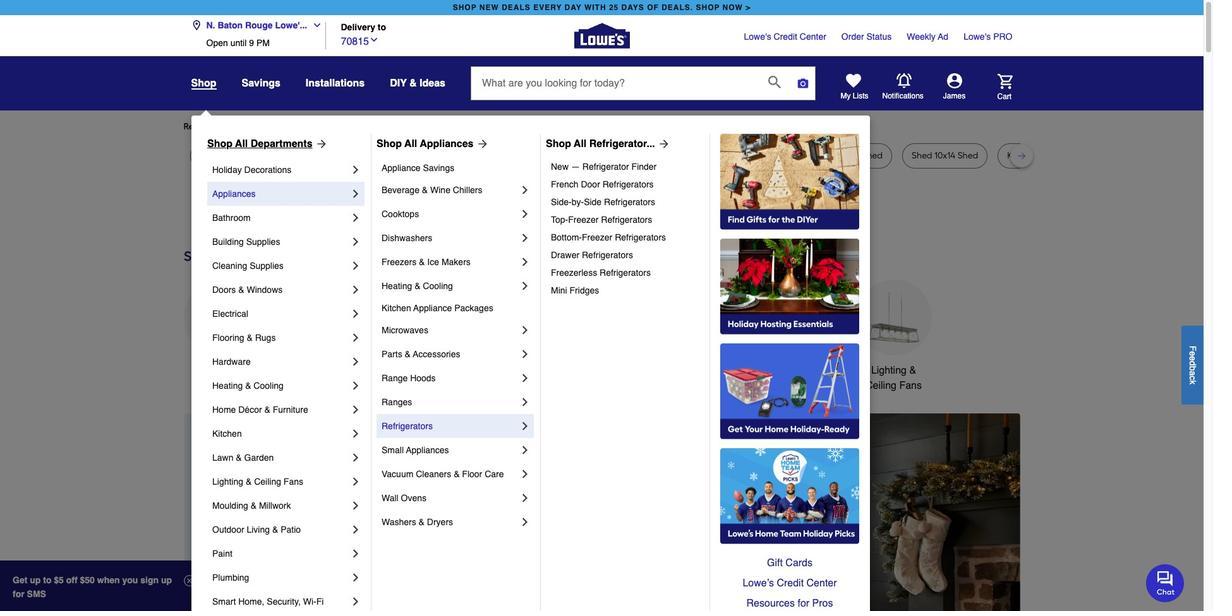 Task type: describe. For each thing, give the bounding box(es) containing it.
chevron right image for building supplies
[[350, 236, 362, 248]]

2 up from the left
[[161, 576, 172, 586]]

diy & ideas button
[[390, 72, 446, 95]]

f e e d b a c k button
[[1182, 326, 1204, 405]]

lowe's
[[743, 578, 774, 590]]

beverage & wine chillers
[[382, 185, 483, 195]]

holiday hosting essentials. image
[[721, 239, 860, 335]]

appliances link
[[212, 182, 350, 206]]

home inside button
[[799, 365, 826, 377]]

smart home, security, wi-fi link
[[212, 590, 350, 612]]

0 horizontal spatial heating
[[212, 381, 243, 391]]

& for parts & accessories "link"
[[405, 350, 411, 360]]

ranges
[[382, 398, 412, 408]]

cleaning supplies
[[212, 261, 284, 271]]

chevron right image for holiday decorations
[[350, 164, 362, 176]]

new
[[551, 162, 569, 172]]

0 horizontal spatial kitchen
[[212, 429, 242, 439]]

2 shop from the left
[[696, 3, 720, 12]]

lowe's credit center
[[744, 32, 827, 42]]

chevron right image for heating & cooling
[[519, 280, 532, 293]]

living
[[247, 525, 270, 535]]

d
[[1188, 361, 1198, 366]]

vacuum cleaners & floor care
[[382, 470, 504, 480]]

pros
[[813, 599, 833, 610]]

weekly
[[907, 32, 936, 42]]

lowe's home improvement notification center image
[[897, 73, 912, 88]]

plumbing
[[212, 573, 249, 583]]

kitchen appliance packages
[[382, 303, 493, 314]]

0 horizontal spatial lighting
[[212, 477, 243, 487]]

chevron right image for small appliances
[[519, 444, 532, 457]]

new — refrigerator finder link
[[551, 158, 701, 176]]

lowe's for lowe's credit center
[[744, 32, 772, 42]]

a
[[1188, 371, 1198, 376]]

lawn & garden link
[[212, 446, 350, 470]]

paint link
[[212, 542, 350, 566]]

& inside lighting & ceiling fans
[[910, 365, 917, 377]]

chevron right image for doors & windows
[[350, 284, 362, 296]]

chevron right image for appliances
[[350, 188, 362, 200]]

decorations for holiday
[[244, 165, 292, 175]]

appliances down holiday
[[212, 189, 256, 199]]

side
[[584, 197, 602, 207]]

kitchen faucets button
[[472, 280, 548, 379]]

1 horizontal spatial heating & cooling link
[[382, 274, 519, 298]]

center for lowe's credit center
[[800, 32, 827, 42]]

1 vertical spatial home
[[212, 405, 236, 415]]

arrow right image for shop all refrigerator...
[[655, 138, 670, 150]]

1 shop from the left
[[453, 3, 477, 12]]

shed outdoor storage
[[743, 150, 833, 161]]

electrical
[[212, 309, 248, 319]]

1 vertical spatial lighting & ceiling fans
[[212, 477, 303, 487]]

searches
[[246, 121, 283, 132]]

& for flooring & rugs 'link'
[[247, 333, 253, 343]]

center for lowe's credit center
[[807, 578, 837, 590]]

chevron right image for heating & cooling
[[350, 380, 362, 393]]

& for freezers & ice makers link
[[419, 257, 425, 267]]

stick
[[299, 150, 318, 161]]

refrigerators inside 'link'
[[603, 180, 654, 190]]

lowe's pro
[[964, 32, 1013, 42]]

lighting inside button
[[872, 365, 907, 377]]

all for refrigerator...
[[574, 138, 587, 150]]

washers & dryers
[[382, 518, 453, 528]]

chevron right image for outdoor living & patio
[[350, 524, 362, 537]]

freezers
[[382, 257, 417, 267]]

suggestions
[[346, 121, 396, 132]]

smart home
[[770, 365, 826, 377]]

james button
[[924, 73, 985, 101]]

building
[[212, 237, 244, 247]]

appliances inside button
[[197, 365, 246, 377]]

french door refrigerators
[[551, 180, 654, 190]]

chevron right image for vacuum cleaners & floor care
[[519, 468, 532, 481]]

lowe's home improvement lists image
[[846, 73, 861, 88]]

appliances button
[[184, 280, 259, 379]]

finder
[[632, 162, 657, 172]]

outdoor
[[766, 150, 800, 161]]

savings button
[[242, 72, 281, 95]]

arrow right image inside shop all appliances link
[[474, 138, 489, 150]]

floor
[[462, 470, 482, 480]]

shop for shop all departments
[[207, 138, 233, 150]]

$50
[[80, 576, 95, 586]]

0 horizontal spatial fans
[[284, 477, 303, 487]]

chevron right image for smart home, security, wi-fi
[[350, 596, 362, 609]]

chevron right image for wall ovens
[[519, 492, 532, 505]]

open until 9 pm
[[206, 38, 270, 48]]

1 vertical spatial appliance
[[413, 303, 452, 314]]

gift cards
[[767, 558, 813, 569]]

board
[[690, 150, 714, 161]]

refrigerators up top-freezer refrigerators link
[[604, 197, 655, 207]]

chevron right image for washers & dryers
[[519, 516, 532, 529]]

christmas
[[391, 365, 436, 377]]

hoods
[[410, 374, 436, 384]]

cleaners
[[416, 470, 451, 480]]

chevron right image for microwaves
[[519, 324, 532, 337]]

bathroom inside button
[[680, 365, 724, 377]]

delivery
[[341, 22, 375, 33]]

range hoods
[[382, 374, 436, 384]]

& for 'heating & cooling' link to the right
[[415, 281, 421, 291]]

arrow left image
[[419, 525, 431, 537]]

decorations for christmas
[[387, 380, 441, 392]]

credit for lowe's
[[777, 578, 804, 590]]

bathroom link
[[212, 206, 350, 230]]

you for recommended searches for you
[[299, 121, 313, 132]]

chevron right image for range hoods
[[519, 372, 532, 385]]

shop for shop all refrigerator...
[[546, 138, 571, 150]]

lawn & garden
[[212, 453, 274, 463]]

wall
[[382, 494, 399, 504]]

resources for pros link
[[721, 594, 860, 612]]

sign
[[140, 576, 159, 586]]

door interior
[[391, 150, 441, 161]]

recommended searches for you heading
[[184, 121, 1020, 133]]

pm
[[257, 38, 270, 48]]

kitchen faucets
[[473, 365, 546, 377]]

cooling for the left 'heating & cooling' link
[[254, 381, 284, 391]]

refrigerators down drawer refrigerators link
[[600, 268, 651, 278]]

refrigerators down bottom-freezer refrigerators
[[582, 250, 633, 260]]

mini
[[551, 286, 567, 296]]

cooling for 'heating & cooling' link to the right
[[423, 281, 453, 291]]

4 shed from the left
[[958, 150, 979, 161]]

lists
[[853, 92, 869, 100]]

packages
[[455, 303, 493, 314]]

my lists
[[841, 92, 869, 100]]

1 up from the left
[[30, 576, 41, 586]]

arrow right image for shop all departments
[[313, 138, 328, 150]]

chevron right image for plumbing
[[350, 572, 362, 585]]

bottom-freezer refrigerators link
[[551, 229, 701, 247]]

chevron right image for lawn & garden
[[350, 452, 362, 465]]

chevron right image for home décor & furniture
[[350, 404, 362, 417]]

windows
[[247, 285, 283, 295]]

new
[[480, 3, 499, 12]]

& for beverage & wine chillers link
[[422, 185, 428, 195]]

find gifts for the diyer. image
[[721, 134, 860, 230]]

chevron right image for moulding & millwork
[[350, 500, 362, 513]]

shed 10x14 shed
[[912, 150, 979, 161]]

chevron right image for lighting & ceiling fans
[[350, 476, 362, 489]]

chevron right image for cooktops
[[519, 208, 532, 221]]

shop for shop all appliances
[[377, 138, 402, 150]]

flooring
[[212, 333, 244, 343]]

refrigerators down side-by-side refrigerators link
[[601, 215, 652, 225]]

get your home holiday-ready. image
[[721, 344, 860, 440]]

furniture
[[273, 405, 308, 415]]

parts
[[382, 350, 402, 360]]

installations
[[306, 78, 365, 89]]

small appliances
[[382, 446, 449, 456]]

1 vertical spatial arrow right image
[[997, 525, 1010, 537]]

c
[[1188, 376, 1198, 380]]

drawer refrigerators
[[551, 250, 633, 260]]

drawer refrigerators link
[[551, 247, 701, 264]]

for inside more suggestions for you link
[[398, 121, 409, 132]]

1 vertical spatial heating & cooling
[[212, 381, 284, 391]]

lowe's home improvement cart image
[[998, 74, 1013, 89]]

side-by-side refrigerators
[[551, 197, 655, 207]]

b
[[1188, 366, 1198, 371]]

chevron down image inside 70815 button
[[369, 34, 379, 45]]

building supplies link
[[212, 230, 350, 254]]

days
[[622, 3, 645, 12]]

& for doors & windows link at the left of page
[[238, 285, 244, 295]]

appliances up interior
[[420, 138, 474, 150]]

interior
[[413, 150, 441, 161]]

deals
[[502, 3, 531, 12]]



Task type: locate. For each thing, give the bounding box(es) containing it.
2 vertical spatial kitchen
[[212, 429, 242, 439]]

all up —
[[574, 138, 587, 150]]

70815
[[341, 36, 369, 47]]

credit
[[774, 32, 798, 42], [777, 578, 804, 590]]

0 horizontal spatial heating & cooling link
[[212, 374, 350, 398]]

0 vertical spatial cooling
[[423, 281, 453, 291]]

chillers
[[453, 185, 483, 195]]

1 horizontal spatial arrow right image
[[997, 525, 1010, 537]]

to
[[378, 22, 386, 33], [43, 576, 51, 586]]

decorations inside christmas decorations button
[[387, 380, 441, 392]]

smart inside smart home button
[[770, 365, 797, 377]]

chat invite button image
[[1147, 564, 1185, 603]]

christmas decorations button
[[376, 280, 452, 394]]

savings down interior
[[423, 163, 455, 173]]

refrigerators up drawer refrigerators link
[[615, 233, 666, 243]]

3 shop from the left
[[546, 138, 571, 150]]

supplies inside cleaning supplies link
[[250, 261, 284, 271]]

ice
[[427, 257, 439, 267]]

2 horizontal spatial kitchen
[[473, 365, 507, 377]]

smart for smart home, security, wi-fi
[[212, 597, 236, 607]]

diy & ideas
[[390, 78, 446, 89]]

heating down the hardware
[[212, 381, 243, 391]]

1 horizontal spatial decorations
[[387, 380, 441, 392]]

wi-
[[303, 597, 316, 607]]

0 horizontal spatial arrow right image
[[474, 138, 489, 150]]

holiday
[[212, 165, 242, 175]]

for inside resources for pros link
[[798, 599, 810, 610]]

1 horizontal spatial ceiling
[[866, 380, 897, 392]]

chevron right image for bathroom
[[350, 212, 362, 224]]

cooktops
[[382, 209, 419, 219]]

top-freezer refrigerators link
[[551, 211, 701, 229]]

arrow right image
[[313, 138, 328, 150], [655, 138, 670, 150]]

cleaning supplies link
[[212, 254, 350, 278]]

1 vertical spatial cooling
[[254, 381, 284, 391]]

1 vertical spatial fans
[[284, 477, 303, 487]]

0 horizontal spatial shop
[[453, 3, 477, 12]]

center up pros
[[807, 578, 837, 590]]

0 horizontal spatial decorations
[[244, 165, 292, 175]]

supplies inside 'building supplies' link
[[246, 237, 280, 247]]

0 vertical spatial center
[[800, 32, 827, 42]]

0 vertical spatial home
[[799, 365, 826, 377]]

appliance down door at the top left
[[382, 163, 421, 173]]

freezer inside top-freezer refrigerators link
[[568, 215, 599, 225]]

order
[[842, 32, 864, 42]]

chevron down image down delivery to
[[369, 34, 379, 45]]

shop left new
[[453, 3, 477, 12]]

shed right 10x14
[[958, 150, 979, 161]]

lowe's down >
[[744, 32, 772, 42]]

shop all appliances
[[377, 138, 474, 150]]

0 vertical spatial bathroom
[[212, 213, 251, 223]]

refrigerator
[[470, 150, 518, 161]]

up right sign in the bottom left of the page
[[161, 576, 172, 586]]

2 lowe's from the left
[[964, 32, 991, 42]]

toilet
[[547, 150, 568, 161]]

1 vertical spatial decorations
[[387, 380, 441, 392]]

1 horizontal spatial all
[[405, 138, 417, 150]]

shop up lawn mower on the left top of the page
[[207, 138, 233, 150]]

lighting & ceiling fans link
[[212, 470, 350, 494]]

chevron right image for paint
[[350, 548, 362, 561]]

None search field
[[471, 66, 816, 112]]

camera image
[[797, 77, 810, 90]]

chevron right image for dishwashers
[[519, 232, 532, 245]]

1 horizontal spatial up
[[161, 576, 172, 586]]

mower
[[224, 150, 251, 161]]

lowe's for lowe's pro
[[964, 32, 991, 42]]

& for the 'washers & dryers' link
[[419, 518, 425, 528]]

2 shed from the left
[[862, 150, 883, 161]]

deals.
[[662, 3, 693, 12]]

door
[[391, 150, 411, 161]]

credit for lowe's
[[774, 32, 798, 42]]

0 vertical spatial freezer
[[568, 215, 599, 225]]

0 horizontal spatial cooling
[[254, 381, 284, 391]]

all up mower
[[235, 138, 248, 150]]

1 vertical spatial heating & cooling link
[[212, 374, 350, 398]]

ovens
[[401, 494, 427, 504]]

f e e d b a c k
[[1188, 346, 1198, 385]]

for left pros
[[798, 599, 810, 610]]

1 arrow right image from the left
[[313, 138, 328, 150]]

1 horizontal spatial you
[[411, 121, 426, 132]]

f
[[1188, 346, 1198, 351]]

freezer down the top-freezer refrigerators
[[582, 233, 613, 243]]

peel
[[280, 150, 297, 161]]

chevron right image for refrigerators
[[519, 420, 532, 433]]

all for departments
[[235, 138, 248, 150]]

kitchen for kitchen faucets
[[473, 365, 507, 377]]

shop button
[[191, 77, 216, 90]]

chevron down image left the delivery
[[307, 20, 322, 30]]

0 vertical spatial savings
[[242, 78, 281, 89]]

1 vertical spatial lighting
[[212, 477, 243, 487]]

0 horizontal spatial bathroom
[[212, 213, 251, 223]]

for inside get up to $5 off $50 when you sign up for sms
[[13, 590, 24, 600]]

bathroom button
[[664, 280, 740, 379]]

wallpaper
[[320, 150, 362, 161]]

shop up door at the top left
[[377, 138, 402, 150]]

0 horizontal spatial chevron down image
[[307, 20, 322, 30]]

credit inside lowe's credit center link
[[777, 578, 804, 590]]

1 e from the top
[[1188, 351, 1198, 356]]

for up the departments
[[285, 121, 297, 132]]

& inside 'link'
[[247, 333, 253, 343]]

to left $5
[[43, 576, 51, 586]]

heating & cooling up décor
[[212, 381, 284, 391]]

0 horizontal spatial home
[[212, 405, 236, 415]]

cards
[[786, 558, 813, 569]]

chevron right image for kitchen
[[350, 428, 362, 441]]

you up shop all appliances
[[411, 121, 426, 132]]

e up d
[[1188, 351, 1198, 356]]

chevron right image for parts & accessories
[[519, 348, 532, 361]]

savings down pm
[[242, 78, 281, 89]]

1 vertical spatial kitchen
[[473, 365, 507, 377]]

0 vertical spatial chevron down image
[[307, 20, 322, 30]]

1 all from the left
[[235, 138, 248, 150]]

when
[[97, 576, 120, 586]]

refrigerator
[[583, 162, 629, 172]]

0 vertical spatial heating & cooling link
[[382, 274, 519, 298]]

credit inside lowe's credit center link
[[774, 32, 798, 42]]

weekly ad link
[[907, 30, 949, 43]]

arrow right image inside the shop all refrigerator... link
[[655, 138, 670, 150]]

chevron right image for electrical
[[350, 308, 362, 320]]

for up shop all appliances
[[398, 121, 409, 132]]

2 horizontal spatial shop
[[546, 138, 571, 150]]

supplies for building supplies
[[246, 237, 280, 247]]

washers
[[382, 518, 416, 528]]

to inside get up to $5 off $50 when you sign up for sms
[[43, 576, 51, 586]]

refrigerator...
[[590, 138, 655, 150]]

kitchen for kitchen appliance packages
[[382, 303, 411, 314]]

lowe's home team holiday picks. image
[[721, 449, 860, 545]]

0 horizontal spatial shop
[[207, 138, 233, 150]]

shed
[[743, 150, 763, 161], [862, 150, 883, 161], [912, 150, 933, 161], [958, 150, 979, 161]]

flooring & rugs link
[[212, 326, 350, 350]]

1 horizontal spatial arrow right image
[[655, 138, 670, 150]]

appliances up cleaners
[[406, 446, 449, 456]]

2 e from the top
[[1188, 356, 1198, 361]]

all up the 'door interior'
[[405, 138, 417, 150]]

1 lowe's from the left
[[744, 32, 772, 42]]

heating down freezers
[[382, 281, 412, 291]]

smart inside smart home, security, wi-fi link
[[212, 597, 236, 607]]

1 vertical spatial center
[[807, 578, 837, 590]]

1 horizontal spatial lowe's
[[964, 32, 991, 42]]

location image
[[191, 20, 201, 30]]

savings inside the appliance savings link
[[423, 163, 455, 173]]

1 vertical spatial to
[[43, 576, 51, 586]]

recommended searches for you
[[184, 121, 313, 132]]

1 vertical spatial ceiling
[[254, 477, 281, 487]]

2 shop from the left
[[377, 138, 402, 150]]

ideas
[[420, 78, 446, 89]]

shop inside shop all departments link
[[207, 138, 233, 150]]

search image
[[769, 76, 781, 88]]

0 horizontal spatial lowe's
[[744, 32, 772, 42]]

0 horizontal spatial arrow right image
[[313, 138, 328, 150]]

& for diy & ideas button
[[410, 78, 417, 89]]

lowe's home improvement logo image
[[574, 8, 630, 64]]

refrigerators up small appliances at the bottom of the page
[[382, 422, 433, 432]]

supplies up cleaning supplies
[[246, 237, 280, 247]]

chevron right image for hardware
[[350, 356, 362, 368]]

shop 25 days of deals by category image
[[184, 246, 1020, 267]]

& inside "link"
[[405, 350, 411, 360]]

2 arrow right image from the left
[[655, 138, 670, 150]]

you left the more
[[299, 121, 313, 132]]

kitchen up microwaves
[[382, 303, 411, 314]]

kitchen left the faucets
[[473, 365, 507, 377]]

lighting & ceiling fans inside button
[[866, 365, 922, 392]]

building supplies
[[212, 237, 280, 247]]

up
[[30, 576, 41, 586], [161, 576, 172, 586]]

kitchen up lawn
[[212, 429, 242, 439]]

vacuum
[[382, 470, 414, 480]]

freezer for bottom-
[[582, 233, 613, 243]]

lowe's left pro
[[964, 32, 991, 42]]

& inside button
[[410, 78, 417, 89]]

shop
[[191, 78, 216, 89]]

chevron right image
[[350, 164, 362, 176], [350, 188, 362, 200], [350, 236, 362, 248], [519, 256, 532, 269], [350, 260, 362, 272], [519, 280, 532, 293], [519, 324, 532, 337], [350, 332, 362, 344], [519, 348, 532, 361], [350, 356, 362, 368], [519, 372, 532, 385], [519, 396, 532, 409], [519, 420, 532, 433], [519, 444, 532, 457], [519, 468, 532, 481], [350, 476, 362, 489], [350, 596, 362, 609]]

& for lighting & ceiling fans link
[[246, 477, 252, 487]]

shop up toilet
[[546, 138, 571, 150]]

center inside lowe's credit center link
[[807, 578, 837, 590]]

shed left 10x14
[[912, 150, 933, 161]]

freezer
[[568, 215, 599, 225], [582, 233, 613, 243]]

Search Query text field
[[471, 67, 758, 100]]

moulding
[[212, 501, 248, 511]]

supplies
[[246, 237, 280, 247], [250, 261, 284, 271]]

1 vertical spatial smart
[[212, 597, 236, 607]]

shop new deals every day with 25 days of deals. shop now >
[[453, 3, 751, 12]]

refrigerators down new — refrigerator finder link
[[603, 180, 654, 190]]

1 horizontal spatial lighting
[[872, 365, 907, 377]]

mini fridges link
[[551, 282, 701, 300]]

1 vertical spatial heating
[[212, 381, 243, 391]]

25
[[609, 3, 619, 12]]

2 you from the left
[[411, 121, 426, 132]]

1 vertical spatial chevron down image
[[369, 34, 379, 45]]

small appliances link
[[382, 439, 519, 463]]

cooling up kitchen appliance packages
[[423, 281, 453, 291]]

1 horizontal spatial fans
[[900, 380, 922, 392]]

0 vertical spatial fans
[[900, 380, 922, 392]]

1 vertical spatial bathroom
[[680, 365, 724, 377]]

up up sms
[[30, 576, 41, 586]]

arrow right image
[[474, 138, 489, 150], [997, 525, 1010, 537]]

until
[[230, 38, 247, 48]]

cooling up home décor & furniture
[[254, 381, 284, 391]]

hardware link
[[212, 350, 350, 374]]

refrigerators link
[[382, 415, 519, 439]]

1 horizontal spatial chevron down image
[[369, 34, 379, 45]]

0 vertical spatial decorations
[[244, 165, 292, 175]]

wall ovens
[[382, 494, 427, 504]]

1 horizontal spatial heating
[[382, 281, 412, 291]]

& for the left 'heating & cooling' link
[[245, 381, 251, 391]]

departments
[[251, 138, 313, 150]]

storage
[[802, 150, 833, 161]]

0 horizontal spatial ceiling
[[254, 477, 281, 487]]

0 horizontal spatial all
[[235, 138, 248, 150]]

cart
[[998, 92, 1012, 101]]

freezers & ice makers
[[382, 257, 471, 267]]

parts & accessories
[[382, 350, 460, 360]]

freezer inside bottom-freezer refrigerators link
[[582, 233, 613, 243]]

1 vertical spatial credit
[[777, 578, 804, 590]]

outdoor
[[212, 525, 244, 535]]

chevron right image for freezers & ice makers
[[519, 256, 532, 269]]

fans inside lighting & ceiling fans
[[900, 380, 922, 392]]

get
[[13, 576, 27, 586]]

0 vertical spatial smart
[[770, 365, 797, 377]]

25 days of deals. don't miss deals every day. same-day delivery on in-stock orders placed by 2 p m. image
[[184, 414, 388, 612]]

status
[[867, 32, 892, 42]]

arrow right image inside shop all departments link
[[313, 138, 328, 150]]

1 horizontal spatial to
[[378, 22, 386, 33]]

chevron right image
[[519, 184, 532, 197], [519, 208, 532, 221], [350, 212, 362, 224], [519, 232, 532, 245], [350, 284, 362, 296], [350, 308, 362, 320], [350, 380, 362, 393], [350, 404, 362, 417], [350, 428, 362, 441], [350, 452, 362, 465], [519, 492, 532, 505], [350, 500, 362, 513], [519, 516, 532, 529], [350, 524, 362, 537], [350, 548, 362, 561], [350, 572, 362, 585]]

credit up resources for pros link
[[777, 578, 804, 590]]

decorations down peel
[[244, 165, 292, 175]]

1 horizontal spatial shop
[[696, 3, 720, 12]]

ceiling inside button
[[866, 380, 897, 392]]

& for moulding & millwork link at the bottom left
[[251, 501, 257, 511]]

3 shed from the left
[[912, 150, 933, 161]]

1 horizontal spatial cooling
[[423, 281, 453, 291]]

supplies for cleaning supplies
[[250, 261, 284, 271]]

center left order
[[800, 32, 827, 42]]

pro
[[994, 32, 1013, 42]]

0 vertical spatial heating
[[382, 281, 412, 291]]

1 horizontal spatial lighting & ceiling fans
[[866, 365, 922, 392]]

moulding & millwork link
[[212, 494, 350, 518]]

top-freezer refrigerators
[[551, 215, 652, 225]]

supplies up windows
[[250, 261, 284, 271]]

1 horizontal spatial bathroom
[[680, 365, 724, 377]]

9
[[249, 38, 254, 48]]

freezer down by-
[[568, 215, 599, 225]]

all for appliances
[[405, 138, 417, 150]]

heating & cooling link down "makers"
[[382, 274, 519, 298]]

0 vertical spatial lighting & ceiling fans
[[866, 365, 922, 392]]

care
[[485, 470, 504, 480]]

kitchen inside button
[[473, 365, 507, 377]]

christmas decorations
[[387, 365, 441, 392]]

0 horizontal spatial savings
[[242, 78, 281, 89]]

0 horizontal spatial to
[[43, 576, 51, 586]]

outdoor living & patio link
[[212, 518, 350, 542]]

2 all from the left
[[405, 138, 417, 150]]

1 vertical spatial freezer
[[582, 233, 613, 243]]

peel stick wallpaper
[[280, 150, 362, 161]]

heating & cooling link up furniture
[[212, 374, 350, 398]]

shop all refrigerator...
[[546, 138, 655, 150]]

shed right 'storage'
[[862, 150, 883, 161]]

now
[[723, 3, 743, 12]]

bottom-freezer refrigerators
[[551, 233, 666, 243]]

freezer for top-
[[568, 215, 599, 225]]

for down 'get'
[[13, 590, 24, 600]]

small
[[382, 446, 404, 456]]

shed for shed
[[862, 150, 883, 161]]

security,
[[267, 597, 301, 607]]

0 vertical spatial lighting
[[872, 365, 907, 377]]

0 vertical spatial heating & cooling
[[382, 281, 453, 291]]

& for lawn & garden link
[[236, 453, 242, 463]]

1 horizontal spatial kitchen
[[382, 303, 411, 314]]

0 vertical spatial ceiling
[[866, 380, 897, 392]]

3 all from the left
[[574, 138, 587, 150]]

credit up search icon
[[774, 32, 798, 42]]

smart for smart home
[[770, 365, 797, 377]]

0 vertical spatial appliance
[[382, 163, 421, 173]]

lowe's pro link
[[964, 30, 1013, 43]]

1 horizontal spatial shop
[[377, 138, 402, 150]]

shop inside shop all appliances link
[[377, 138, 402, 150]]

1 vertical spatial supplies
[[250, 261, 284, 271]]

50 percent off all artificial christmas trees, holiday lights and more. image
[[408, 414, 1020, 612]]

chevron right image for beverage & wine chillers
[[519, 184, 532, 197]]

1 horizontal spatial smart
[[770, 365, 797, 377]]

heating & cooling down freezers & ice makers
[[382, 281, 453, 291]]

arrow right image up finder
[[655, 138, 670, 150]]

to right the delivery
[[378, 22, 386, 33]]

you for more suggestions for you
[[411, 121, 426, 132]]

0 vertical spatial kitchen
[[382, 303, 411, 314]]

shed left outdoor
[[743, 150, 763, 161]]

decorations
[[244, 165, 292, 175], [387, 380, 441, 392]]

you
[[122, 576, 138, 586]]

decorations inside the holiday decorations link
[[244, 165, 292, 175]]

gift
[[767, 558, 783, 569]]

new — refrigerator finder
[[551, 162, 657, 172]]

1 horizontal spatial home
[[799, 365, 826, 377]]

0 horizontal spatial smart
[[212, 597, 236, 607]]

0 horizontal spatial you
[[299, 121, 313, 132]]

1 shed from the left
[[743, 150, 763, 161]]

chevron right image for cleaning supplies
[[350, 260, 362, 272]]

0 vertical spatial supplies
[[246, 237, 280, 247]]

delivery to
[[341, 22, 386, 33]]

arrow right image down the more
[[313, 138, 328, 150]]

garden
[[244, 453, 274, 463]]

1 shop from the left
[[207, 138, 233, 150]]

0 vertical spatial credit
[[774, 32, 798, 42]]

0 horizontal spatial heating & cooling
[[212, 381, 284, 391]]

1 horizontal spatial heating & cooling
[[382, 281, 453, 291]]

decorations down christmas
[[387, 380, 441, 392]]

appliance up microwaves link
[[413, 303, 452, 314]]

0 vertical spatial to
[[378, 22, 386, 33]]

center inside lowe's credit center link
[[800, 32, 827, 42]]

1 horizontal spatial savings
[[423, 163, 455, 173]]

1 vertical spatial savings
[[423, 163, 455, 173]]

appliances down flooring
[[197, 365, 246, 377]]

0 vertical spatial arrow right image
[[474, 138, 489, 150]]

shop
[[207, 138, 233, 150], [377, 138, 402, 150], [546, 138, 571, 150]]

chevron down image
[[307, 20, 322, 30], [369, 34, 379, 45]]

lowe's credit center link
[[744, 30, 827, 43]]

2 horizontal spatial all
[[574, 138, 587, 150]]

e up b
[[1188, 356, 1198, 361]]

beverage
[[382, 185, 420, 195]]

james
[[944, 92, 966, 100]]

0 horizontal spatial lighting & ceiling fans
[[212, 477, 303, 487]]

shed for shed outdoor storage
[[743, 150, 763, 161]]

rouge
[[245, 20, 273, 30]]

1 you from the left
[[299, 121, 313, 132]]

shop left now
[[696, 3, 720, 12]]

0 horizontal spatial up
[[30, 576, 41, 586]]

chevron right image for ranges
[[519, 396, 532, 409]]

chevron right image for flooring & rugs
[[350, 332, 362, 344]]

lowe's wishes you and your family a happy hanukkah. image
[[184, 202, 1020, 233]]

shed for shed 10x14 shed
[[912, 150, 933, 161]]

chevron down image inside n. baton rouge lowe'... button
[[307, 20, 322, 30]]



Task type: vqa. For each thing, say whether or not it's contained in the screenshot.
the top Home
yes



